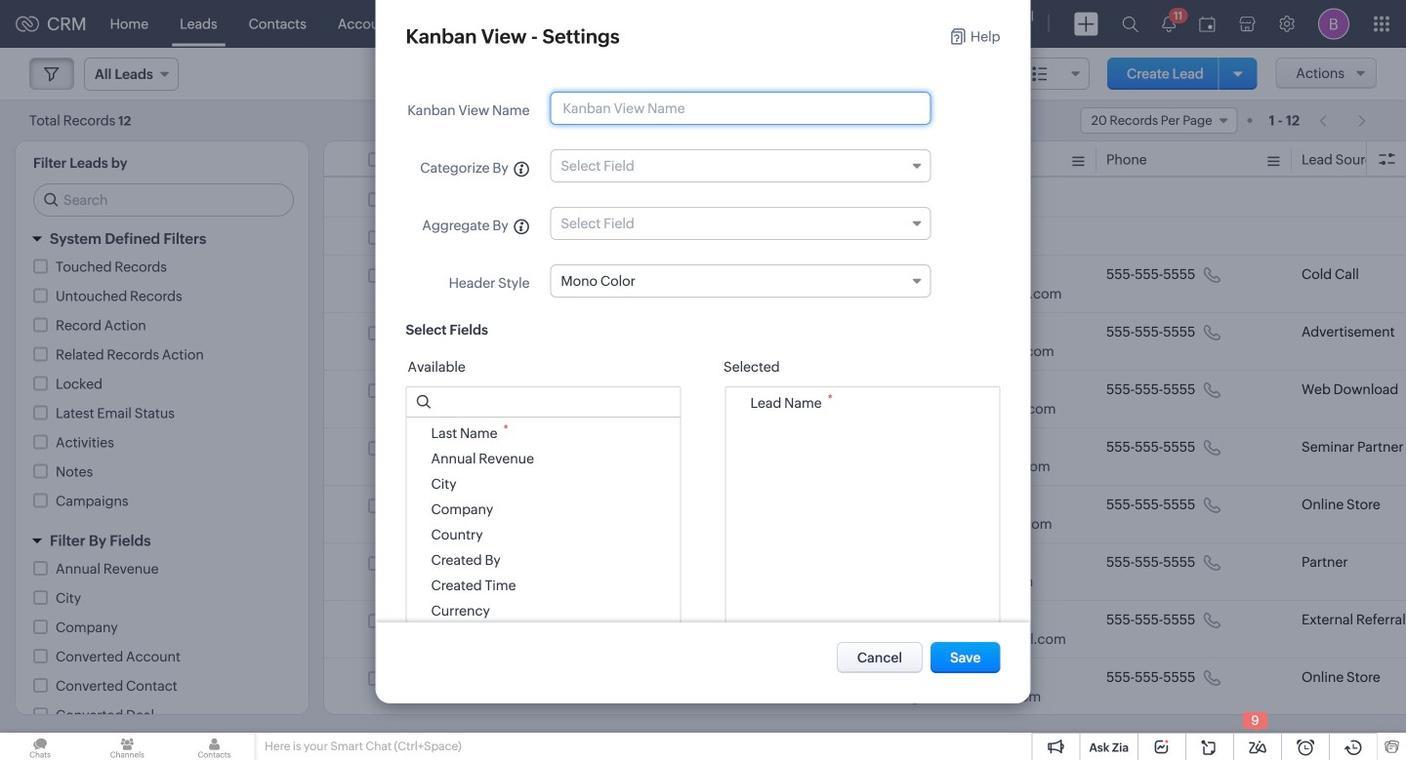 Task type: describe. For each thing, give the bounding box(es) containing it.
profile image
[[1318, 8, 1350, 40]]

search image
[[1122, 16, 1139, 32]]

contacts image
[[174, 733, 255, 761]]

calendar image
[[1199, 16, 1216, 32]]

logo image
[[16, 16, 39, 32]]

search element
[[1110, 0, 1150, 48]]

signals element
[[1150, 0, 1188, 48]]

Kanban View Name text field
[[551, 93, 930, 124]]

create menu element
[[1063, 0, 1110, 47]]

Search text field
[[34, 185, 293, 216]]

create menu image
[[1074, 12, 1099, 36]]



Task type: vqa. For each thing, say whether or not it's contained in the screenshot.
Channels IMAGE
yes



Task type: locate. For each thing, give the bounding box(es) containing it.
profile element
[[1307, 0, 1361, 47]]

row group
[[324, 180, 1406, 761]]

channels image
[[87, 733, 167, 761]]

none text field inside left panel element
[[407, 388, 680, 417]]

navigation
[[1310, 106, 1377, 135]]

None field
[[550, 149, 931, 183], [550, 207, 931, 240], [550, 265, 931, 298], [550, 149, 931, 183], [550, 207, 931, 240], [550, 265, 931, 298]]

chats image
[[0, 733, 80, 761]]

None text field
[[407, 388, 680, 417]]

left panel element
[[406, 387, 681, 748]]



